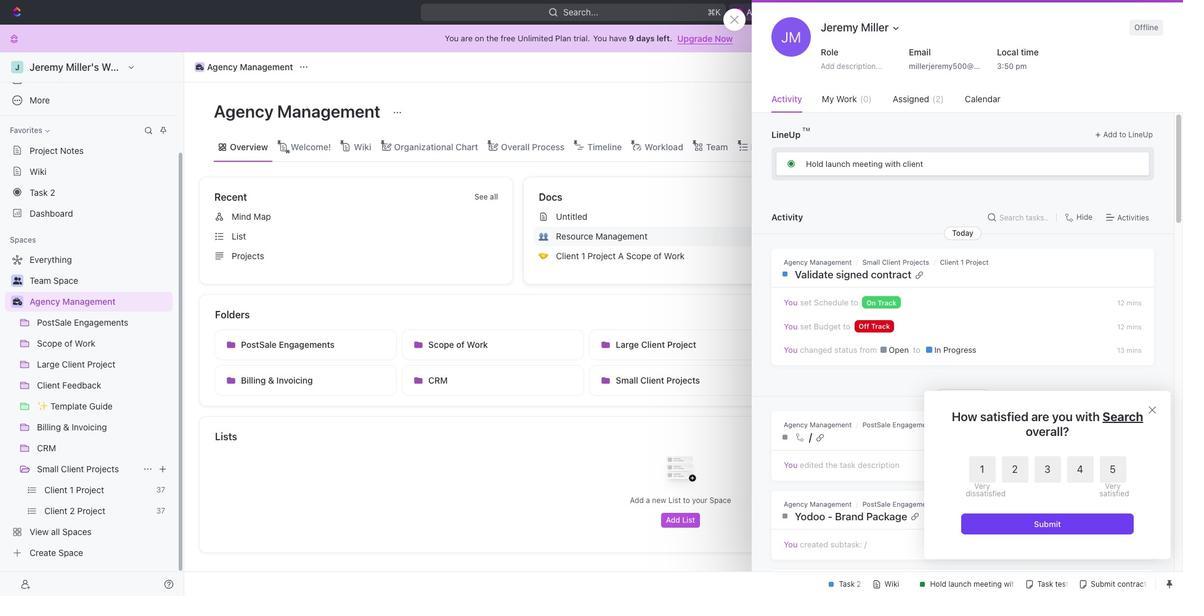 Task type: locate. For each thing, give the bounding box(es) containing it.
billing & invoicing down ✨ template guide
[[37, 422, 107, 433]]

1 vertical spatial list link
[[210, 227, 508, 247]]

1 horizontal spatial scope
[[428, 340, 454, 350]]

space down view all spaces
[[58, 548, 83, 558]]

12:58 down very satisfied
[[1112, 541, 1130, 549]]

× dialog
[[925, 391, 1171, 560]]

0 vertical spatial track
[[878, 299, 897, 307]]

a
[[646, 496, 650, 505]]

pm for you created subtask: /
[[1132, 541, 1142, 549]]

client inside small client projects button
[[641, 375, 664, 386]]

0 vertical spatial postsale engagements
[[37, 317, 128, 328]]

mind
[[232, 211, 251, 222]]

3 mins from the top
[[1127, 346, 1142, 354]]

0 vertical spatial set
[[800, 298, 812, 308]]

2 for client 2 project
[[70, 506, 75, 516]]

client down large client project button
[[641, 375, 664, 386]]

2 12 from the top
[[1118, 323, 1125, 331]]

work up 'crm' button
[[467, 340, 488, 350]]

wiki inside the sidebar navigation
[[30, 166, 47, 177]]

0 vertical spatial large
[[616, 340, 639, 350]]

business time image
[[13, 298, 22, 306]]

all for see
[[490, 192, 498, 202]]

1 vertical spatial client feedback
[[37, 380, 101, 391]]

0 horizontal spatial client feedback
[[37, 380, 101, 391]]

add down role on the right of the page
[[821, 62, 835, 71]]

✨ template guide
[[37, 401, 113, 412]]

welcome!
[[291, 141, 331, 152]]

jeremy up dashboards
[[30, 62, 63, 73]]

large client project down the folders button
[[616, 340, 696, 350]]

0 horizontal spatial large
[[37, 359, 60, 370]]

satisfied down 5
[[1100, 489, 1129, 499]]

1 vertical spatial 12
[[1118, 323, 1125, 331]]

1 vertical spatial dec
[[1079, 541, 1092, 549]]

client feedback down the budget
[[803, 340, 869, 350]]

0 vertical spatial the
[[486, 33, 499, 43]]

ai button
[[729, 4, 762, 21]]

all
[[490, 192, 498, 202], [51, 527, 60, 537]]

large inside large client project button
[[616, 340, 639, 350]]

1 up client 2 project
[[70, 485, 74, 496]]

0 horizontal spatial are
[[461, 33, 473, 43]]

0 vertical spatial / link
[[775, 431, 1142, 444]]

jeremy miller
[[821, 21, 889, 34]]

0 horizontal spatial jeremy
[[30, 62, 63, 73]]

at left 5
[[1104, 462, 1110, 470]]

launch
[[826, 159, 851, 169]]

37
[[156, 486, 165, 495], [156, 507, 165, 516]]

1 vertical spatial 37
[[156, 507, 165, 516]]

2 horizontal spatial scope
[[626, 251, 651, 261]]

client feedback inside "button"
[[803, 340, 869, 350]]

team for team
[[706, 141, 728, 152]]

projects inside the sidebar navigation
[[86, 464, 119, 475]]

lineup tm
[[772, 126, 810, 140]]

the left "task"
[[826, 461, 838, 470]]

2 vertical spatial small
[[37, 464, 59, 475]]

created
[[800, 540, 828, 550]]

0 vertical spatial 12 mins
[[1118, 299, 1142, 307]]

at for you created subtask: /
[[1104, 541, 1110, 549]]

untitled
[[556, 211, 588, 222]]

your
[[692, 496, 708, 505]]

agency management right business time image
[[207, 62, 293, 72]]

2 horizontal spatial 2
[[1012, 464, 1018, 475]]

1 vertical spatial jeremy
[[30, 62, 63, 73]]

space for team space
[[53, 276, 78, 286]]

1 horizontal spatial wiki link
[[351, 138, 371, 156]]

small
[[863, 258, 880, 266], [616, 375, 638, 386], [37, 464, 59, 475]]

0 vertical spatial jeremy
[[821, 21, 858, 34]]

add for add list
[[666, 516, 680, 525]]

invoicing down guide
[[72, 422, 107, 433]]

0 vertical spatial dec
[[1079, 462, 1092, 470]]

more
[[30, 95, 50, 105]]

attach
[[1034, 236, 1058, 246]]

1 vertical spatial postsale engagements
[[241, 340, 335, 350]]

2 for ‎task 2
[[50, 187, 55, 198]]

my work (0)
[[822, 94, 872, 104]]

client 1 project link
[[940, 258, 989, 266], [44, 481, 151, 500]]

add inside dropdown button
[[1104, 130, 1117, 139]]

client feedback inside the sidebar navigation
[[37, 380, 101, 391]]

satisfied
[[980, 410, 1029, 424], [1100, 489, 1129, 499]]

12:58 for you created subtask: /
[[1112, 541, 1130, 549]]

1 12 from the top
[[1118, 299, 1125, 307]]

0 horizontal spatial wiki
[[30, 166, 47, 177]]

1 horizontal spatial 2
[[70, 506, 75, 516]]

client inside 'client feedback' link
[[37, 380, 60, 391]]

spaces down client 2 project
[[62, 527, 92, 537]]

very inside very satisfied
[[1105, 482, 1121, 491]]

large inside large client project link
[[37, 359, 60, 370]]

1 37 from the top
[[156, 486, 165, 495]]

1 horizontal spatial &
[[268, 375, 274, 386]]

list down add a new list to your space
[[682, 516, 695, 525]]

set for set budget to
[[800, 321, 812, 331]]

add left task
[[1094, 107, 1111, 117]]

& down postsale engagements button
[[268, 375, 274, 386]]

0 horizontal spatial scope
[[37, 338, 62, 349]]

tree
[[5, 250, 173, 563]]

no lists icon. image
[[656, 447, 705, 496]]

resource management
[[556, 231, 648, 242]]

1 12:58 from the top
[[1112, 462, 1130, 470]]

1 up 'validate signed contract' link
[[961, 258, 964, 266]]

1 horizontal spatial all
[[490, 192, 498, 202]]

0 vertical spatial all
[[490, 192, 498, 202]]

0 vertical spatial small client projects
[[616, 375, 700, 386]]

see all
[[475, 192, 498, 202]]

0 horizontal spatial small client projects
[[37, 464, 119, 475]]

& down template
[[63, 422, 69, 433]]

pm inside local time 3:50 pm
[[1016, 62, 1027, 71]]

billing & invoicing down postsale engagements button
[[241, 375, 313, 386]]

0 vertical spatial wiki
[[354, 141, 371, 152]]

project up client 2 project link
[[76, 485, 104, 496]]

all for view
[[51, 527, 60, 537]]

are left on
[[461, 33, 473, 43]]

12:58 up very satisfied
[[1112, 462, 1130, 470]]

0 vertical spatial list link
[[749, 138, 766, 156]]

set
[[800, 298, 812, 308], [800, 321, 812, 331]]

option group
[[966, 457, 1129, 499]]

client down resource
[[556, 251, 579, 261]]

feedback up ✨ template guide
[[62, 380, 101, 391]]

2 37 from the top
[[156, 507, 165, 516]]

client down the folders button
[[641, 340, 665, 350]]

jeremy inside the sidebar navigation
[[30, 62, 63, 73]]

2 activity from the top
[[772, 212, 803, 222]]

client 1 project link up client 2 project link
[[44, 481, 151, 500]]

1 very from the left
[[975, 482, 990, 491]]

jeremy
[[821, 21, 858, 34], [30, 62, 63, 73]]

1 inside the sidebar navigation
[[70, 485, 74, 496]]

0 horizontal spatial invoicing
[[72, 422, 107, 433]]

0 vertical spatial activity
[[772, 94, 802, 104]]

1 14 from the top
[[1094, 462, 1102, 470]]

2 dec 14 at 12:58 pm from the top
[[1079, 541, 1142, 549]]

0 vertical spatial wiki link
[[351, 138, 371, 156]]

client 1 project link up 'validate signed contract' link
[[940, 258, 989, 266]]

unlimited
[[518, 33, 553, 43]]

1 horizontal spatial small client projects
[[616, 375, 700, 386]]

1 mins from the top
[[1127, 299, 1142, 307]]

1 horizontal spatial feedback
[[829, 340, 869, 350]]

0 horizontal spatial crm
[[37, 443, 56, 454]]

1 horizontal spatial of
[[456, 340, 465, 350]]

large client project down the scope of work 'link'
[[37, 359, 115, 370]]

12:58
[[1112, 462, 1130, 470], [1112, 541, 1130, 549]]

work
[[837, 94, 857, 104], [664, 251, 685, 261], [75, 338, 95, 349], [467, 340, 488, 350]]

all right see at top left
[[490, 192, 498, 202]]

1 horizontal spatial spaces
[[62, 527, 92, 537]]

team inside tree
[[30, 276, 51, 286]]

0 vertical spatial 14
[[1094, 462, 1102, 470]]

very inside very dissatisfied
[[975, 482, 990, 491]]

projects
[[232, 251, 264, 261], [903, 258, 929, 266], [667, 375, 700, 386], [947, 421, 974, 429], [86, 464, 119, 475], [947, 579, 974, 587]]

1 horizontal spatial client feedback
[[803, 340, 869, 350]]

agency management down team space on the left of page
[[30, 296, 116, 307]]

0 horizontal spatial with
[[885, 159, 901, 169]]

agency down team space on the left of page
[[30, 296, 60, 307]]

1 horizontal spatial scope of work
[[428, 340, 488, 350]]

1 horizontal spatial team
[[706, 141, 728, 152]]

list
[[751, 141, 766, 152], [232, 231, 246, 242], [669, 496, 681, 505], [682, 516, 695, 525]]

add down add a new list to your space
[[666, 516, 680, 525]]

37 for client 1 project
[[156, 486, 165, 495]]

track for set budget to
[[871, 322, 890, 330]]

⌘k
[[708, 7, 721, 17]]

billing & invoicing inside billing & invoicing link
[[37, 422, 107, 433]]

are inside you are on the free unlimited plan trial. you have 9 days left. upgrade now
[[461, 33, 473, 43]]

tree inside the sidebar navigation
[[5, 250, 173, 563]]

invoicing inside tree
[[72, 422, 107, 433]]

14 left 5
[[1094, 462, 1102, 470]]

all inside tree
[[51, 527, 60, 537]]

agency inside "link"
[[30, 296, 60, 307]]

satisfied for how
[[980, 410, 1029, 424]]

client down the scope of work 'link'
[[62, 359, 85, 370]]

0 horizontal spatial 2
[[50, 187, 55, 198]]

1 vertical spatial 2
[[1012, 464, 1018, 475]]

3
[[1045, 464, 1051, 475]]

lineup inside lineup tm
[[772, 129, 801, 140]]

spaces up everything
[[10, 235, 36, 245]]

lists
[[215, 431, 237, 443]]

at
[[1104, 462, 1110, 470], [1104, 541, 1110, 549]]

email
[[909, 47, 931, 57]]

upgrade
[[677, 33, 713, 43]]

0 horizontal spatial all
[[51, 527, 60, 537]]

billing & invoicing
[[241, 375, 313, 386], [37, 422, 107, 433]]

0 vertical spatial dec 14 at 12:58 pm
[[1079, 462, 1142, 470]]

1 vertical spatial wiki
[[30, 166, 47, 177]]

satisfied for very
[[1100, 489, 1129, 499]]

scope of work up large client project link
[[37, 338, 95, 349]]

organizational chart
[[394, 141, 478, 152]]

jeremy for jeremy miller's workspace
[[30, 62, 63, 73]]

work up large client project link
[[75, 338, 95, 349]]

lineup left tm
[[772, 129, 801, 140]]

0 vertical spatial pm
[[1016, 62, 1027, 71]]

scope inside button
[[428, 340, 454, 350]]

client down the "set budget to"
[[803, 340, 827, 350]]

client inside client 2 project link
[[44, 506, 67, 516]]

1 12 mins from the top
[[1118, 299, 1142, 307]]

1 vertical spatial team
[[30, 276, 51, 286]]

feedback inside the sidebar navigation
[[62, 380, 101, 391]]

0 vertical spatial 2
[[50, 187, 55, 198]]

activities button
[[1103, 210, 1154, 225]]

dec 14 at 12:58 pm up very satisfied
[[1079, 462, 1142, 470]]

mins
[[1127, 299, 1142, 307], [1127, 323, 1142, 331], [1127, 346, 1142, 354]]

1 down resource
[[582, 251, 585, 261]]

0 vertical spatial at
[[1104, 462, 1110, 470]]

workload link
[[642, 138, 683, 156]]

of up 'crm' button
[[456, 340, 465, 350]]

team space link
[[30, 271, 170, 291]]

billing & invoicing inside 'billing & invoicing' button
[[241, 375, 313, 386]]

1 vertical spatial satisfied
[[1100, 489, 1129, 499]]

client feedback up template
[[37, 380, 101, 391]]

of right a
[[654, 251, 662, 261]]

0 horizontal spatial client 1 project link
[[44, 481, 151, 500]]

the
[[486, 33, 499, 43], [826, 461, 838, 470]]

mins for set schedule to
[[1127, 299, 1142, 307]]

overall
[[501, 141, 530, 152]]

you are on the free unlimited plan trial. you have 9 days left. upgrade now
[[445, 33, 733, 43]]

are left you
[[1032, 410, 1050, 424]]

2 inside × dialog
[[1012, 464, 1018, 475]]

1 vertical spatial at
[[1104, 541, 1110, 549]]

in
[[935, 345, 941, 355]]

task
[[1113, 107, 1132, 117]]

scope of work up 'crm' button
[[428, 340, 488, 350]]

1 horizontal spatial invoicing
[[276, 375, 313, 386]]

0 vertical spatial team
[[706, 141, 728, 152]]

dec down submit button
[[1079, 541, 1092, 549]]

very up yodoo - brand package link
[[975, 482, 990, 491]]

track for set schedule to
[[878, 299, 897, 307]]

/ link
[[775, 431, 1142, 444], [865, 540, 867, 550]]

process
[[532, 141, 565, 152]]

1 vertical spatial large
[[37, 359, 60, 370]]

add down add task button
[[1104, 130, 1117, 139]]

ai
[[747, 7, 755, 17]]

0 horizontal spatial the
[[486, 33, 499, 43]]

0 vertical spatial invoicing
[[276, 375, 313, 386]]

wiki link right welcome!
[[351, 138, 371, 156]]

validate
[[795, 269, 834, 281]]

2 inside ‎task 2 link
[[50, 187, 55, 198]]

management
[[240, 62, 293, 72], [277, 101, 381, 121], [596, 231, 648, 242], [810, 258, 852, 266], [62, 296, 116, 307], [810, 421, 852, 429], [810, 500, 852, 508], [810, 579, 852, 587]]

of
[[654, 251, 662, 261], [64, 338, 73, 349], [456, 340, 465, 350]]

1 vertical spatial small client projects link
[[37, 460, 138, 480]]

folders button
[[214, 308, 1130, 322]]

welcome! link
[[288, 138, 331, 156]]

invoicing
[[276, 375, 313, 386], [72, 422, 107, 433]]

small inside button
[[616, 375, 638, 386]]

1 set from the top
[[800, 298, 812, 308]]

2 14 from the top
[[1094, 541, 1102, 549]]

postsale inside button
[[241, 340, 277, 350]]

1 lineup from the left
[[772, 129, 801, 140]]

all right view
[[51, 527, 60, 537]]

2 12 mins from the top
[[1118, 323, 1142, 331]]

brand
[[835, 511, 864, 523]]

12 for set budget to
[[1118, 323, 1125, 331]]

crm inside the sidebar navigation
[[37, 443, 56, 454]]

0 horizontal spatial &
[[63, 422, 69, 433]]

4
[[1077, 464, 1084, 475]]

2 12:58 from the top
[[1112, 541, 1130, 549]]

1 vertical spatial large client project
[[37, 359, 115, 370]]

postsale
[[37, 317, 72, 328], [241, 340, 277, 350], [863, 421, 891, 429], [863, 500, 891, 508], [863, 579, 891, 587]]

add inside 'role add description...'
[[821, 62, 835, 71]]

wiki
[[354, 141, 371, 152], [30, 166, 47, 177]]

hold launch meeting with client
[[806, 159, 923, 169]]

agency up overview
[[214, 101, 274, 121]]

client up view all spaces
[[44, 506, 67, 516]]

add to lineup button
[[1091, 128, 1158, 142]]

2 lineup from the left
[[1129, 130, 1153, 139]]

time
[[1021, 47, 1039, 57]]

large client project inside large client project link
[[37, 359, 115, 370]]

project down the drop
[[966, 258, 989, 266]]

description...
[[837, 62, 883, 71]]

0 vertical spatial 12:58
[[1112, 462, 1130, 470]]

jeremy up role on the right of the page
[[821, 21, 858, 34]]

management inside the sidebar navigation
[[62, 296, 116, 307]]

small client projects down large client project button
[[616, 375, 700, 386]]

0 vertical spatial spaces
[[10, 235, 36, 245]]

0 vertical spatial client feedback
[[803, 340, 869, 350]]

agency management / small client projects / client 1 project
[[784, 258, 989, 266]]

1 horizontal spatial the
[[826, 461, 838, 470]]

to
[[1120, 130, 1127, 139], [1024, 236, 1032, 246], [851, 298, 858, 308], [843, 321, 851, 331], [913, 345, 923, 355], [683, 496, 690, 505]]

schedule
[[814, 298, 849, 308]]

agency management up welcome! link
[[214, 101, 384, 121]]

0 vertical spatial feedback
[[829, 340, 869, 350]]

2 set from the top
[[800, 321, 812, 331]]

to inside dropdown button
[[1120, 130, 1127, 139]]

agency management / postsale engagements up yodoo - brand package
[[784, 500, 937, 508]]

hold launch meeting with client link
[[777, 152, 1149, 176]]

agency management
[[207, 62, 293, 72], [214, 101, 384, 121], [30, 296, 116, 307]]

of inside 'link'
[[64, 338, 73, 349]]

set left schedule
[[800, 298, 812, 308]]

0 horizontal spatial large client project
[[37, 359, 115, 370]]

option group containing 1
[[966, 457, 1129, 499]]

billing inside button
[[241, 375, 266, 386]]

client inside large client project link
[[62, 359, 85, 370]]

2 right ‎task
[[50, 187, 55, 198]]

2 agency management / postsale engagements from the top
[[784, 500, 937, 508]]

1 dec 14 at 12:58 pm from the top
[[1079, 462, 1142, 470]]

on
[[475, 33, 484, 43]]

postsale engagements up the scope of work 'link'
[[37, 317, 128, 328]]

wiki link up ‎task 2 link in the left of the page
[[5, 161, 173, 181]]

organizational chart link
[[392, 138, 478, 156]]

client inside the "client feedback" "button"
[[803, 340, 827, 350]]

small client projects up client 1 project
[[37, 464, 119, 475]]

1 dec from the top
[[1079, 462, 1092, 470]]

2 very from the left
[[1105, 482, 1121, 491]]

0 vertical spatial agency management / postsale engagements
[[784, 421, 937, 429]]

2 vertical spatial mins
[[1127, 346, 1142, 354]]

1 horizontal spatial large client project
[[616, 340, 696, 350]]

2 left 3
[[1012, 464, 1018, 475]]

0 horizontal spatial lineup
[[772, 129, 801, 140]]

× button
[[1148, 401, 1157, 418]]

client up ✨
[[37, 380, 60, 391]]

1 horizontal spatial client 1 project link
[[940, 258, 989, 266]]

are inside × dialog
[[1032, 410, 1050, 424]]

space right your
[[710, 496, 731, 505]]

0 vertical spatial billing
[[241, 375, 266, 386]]

tree containing everything
[[5, 250, 173, 563]]

large down the folders button
[[616, 340, 639, 350]]

2 inside client 2 project link
[[70, 506, 75, 516]]

1 vertical spatial dec 14 at 12:58 pm
[[1079, 541, 1142, 549]]

satisfied right the how
[[980, 410, 1029, 424]]

2 vertical spatial pm
[[1132, 541, 1142, 549]]

submit button
[[961, 514, 1134, 535]]

1 vertical spatial small client projects
[[37, 464, 119, 475]]

list link
[[749, 138, 766, 156], [210, 227, 508, 247]]

with left client
[[885, 159, 901, 169]]

add
[[821, 62, 835, 71], [1094, 107, 1111, 117], [1104, 130, 1117, 139], [630, 496, 644, 505], [666, 516, 680, 525]]

client
[[903, 159, 923, 169]]

1 horizontal spatial crm
[[428, 375, 448, 386]]

team
[[706, 141, 728, 152], [30, 276, 51, 286]]

template
[[50, 401, 87, 412]]

dashboards
[[30, 74, 77, 84]]

2 dec from the top
[[1079, 541, 1092, 549]]

agency down created
[[784, 579, 808, 587]]

invoicing down postsale engagements button
[[276, 375, 313, 386]]

2 mins from the top
[[1127, 323, 1142, 331]]

2 vertical spatial space
[[58, 548, 83, 558]]

1 horizontal spatial wiki
[[354, 141, 371, 152]]

1 vertical spatial &
[[63, 422, 69, 433]]

all inside button
[[490, 192, 498, 202]]

1 vertical spatial the
[[826, 461, 838, 470]]

have
[[609, 33, 627, 43]]

client up client 1 project
[[61, 464, 84, 475]]

2 at from the top
[[1104, 541, 1110, 549]]

of up large client project link
[[64, 338, 73, 349]]

wiki up ‎task
[[30, 166, 47, 177]]

set left the budget
[[800, 321, 812, 331]]

small client projects link
[[863, 258, 929, 266], [37, 460, 138, 480]]

at down very satisfied
[[1104, 541, 1110, 549]]

1 at from the top
[[1104, 462, 1110, 470]]

large up ✨
[[37, 359, 60, 370]]

0 vertical spatial space
[[53, 276, 78, 286]]

agency management / postsale engagements up "task"
[[784, 421, 937, 429]]

projects inside button
[[667, 375, 700, 386]]

pm
[[1016, 62, 1027, 71], [1132, 462, 1142, 470], [1132, 541, 1142, 549]]

local
[[997, 47, 1019, 57]]

agency management / postsale engagements
[[784, 421, 937, 429], [784, 500, 937, 508]]

0 vertical spatial are
[[461, 33, 473, 43]]

(0)
[[860, 94, 872, 104]]

0 vertical spatial large client project
[[616, 340, 696, 350]]

track right on at the bottom of page
[[878, 299, 897, 307]]

13 mins
[[1117, 346, 1142, 354]]



Task type: vqa. For each thing, say whether or not it's contained in the screenshot.
edit statuses
no



Task type: describe. For each thing, give the bounding box(es) containing it.
list right new
[[669, 496, 681, 505]]

0 horizontal spatial spaces
[[10, 235, 36, 245]]

of inside button
[[456, 340, 465, 350]]

0 vertical spatial agency management
[[207, 62, 293, 72]]

the inside you are on the free unlimited plan trial. you have 9 days left. upgrade now
[[486, 33, 499, 43]]

you left created
[[784, 540, 798, 550]]

(2)
[[933, 94, 944, 104]]

role
[[821, 47, 839, 57]]

view
[[30, 527, 49, 537]]

jeremy for jeremy miller
[[821, 21, 858, 34]]

workspace
[[102, 62, 153, 73]]

1 vertical spatial spaces
[[62, 527, 92, 537]]

0 vertical spatial with
[[885, 159, 901, 169]]

overview
[[230, 141, 268, 152]]

feedback inside "button"
[[829, 340, 869, 350]]

dec for you edited the task description
[[1079, 462, 1092, 470]]

set budget to
[[800, 321, 851, 331]]

create space link
[[5, 544, 170, 563]]

👥
[[539, 232, 549, 241]]

drop files here to attach
[[967, 236, 1058, 246]]

team for team space
[[30, 276, 51, 286]]

postsale inside tree
[[37, 317, 72, 328]]

postsale engagements inside button
[[241, 340, 335, 350]]

0 horizontal spatial list link
[[210, 227, 508, 247]]

large client project inside large client project button
[[616, 340, 696, 350]]

‎task 2
[[30, 187, 55, 198]]

jeremy miller's workspace
[[30, 62, 153, 73]]

crm inside button
[[428, 375, 448, 386]]

2 vertical spatial projects link
[[947, 579, 974, 587]]

billing & invoicing link
[[37, 418, 170, 438]]

today
[[952, 229, 974, 238]]

to right open
[[913, 345, 923, 355]]

client feedback button
[[777, 330, 960, 361]]

subtask:
[[831, 540, 862, 550]]

scope of work inside button
[[428, 340, 488, 350]]

everything link
[[5, 250, 170, 270]]

option group inside × dialog
[[966, 457, 1129, 499]]

off track
[[859, 322, 890, 330]]

add for add task
[[1094, 107, 1111, 117]]

crm link
[[37, 439, 170, 459]]

1 vertical spatial projects link
[[947, 421, 974, 429]]

plan
[[555, 33, 571, 43]]

contract
[[871, 269, 912, 281]]

0 vertical spatial projects link
[[210, 247, 508, 266]]

client inside large client project button
[[641, 340, 665, 350]]

client 1 project
[[44, 485, 104, 496]]

add for add to lineup
[[1104, 130, 1117, 139]]

yodoo - brand package
[[795, 511, 907, 523]]

jeremy miller's workspace, , element
[[11, 61, 23, 73]]

1 vertical spatial / link
[[865, 540, 867, 550]]

hold
[[806, 159, 824, 169]]

set for set schedule to
[[800, 298, 812, 308]]

add a new list to your space
[[630, 496, 731, 505]]

j
[[15, 63, 19, 72]]

agency right business time image
[[207, 62, 238, 72]]

timeline
[[588, 141, 622, 152]]

list inside add list button
[[682, 516, 695, 525]]

you left edited
[[784, 461, 798, 470]]

client up 'validate signed contract' link
[[940, 258, 959, 266]]

1 vertical spatial wiki link
[[5, 161, 173, 181]]

12 mins for set budget to
[[1118, 323, 1142, 331]]

folders
[[215, 309, 250, 320]]

assigned
[[893, 94, 930, 104]]

client up contract
[[882, 258, 901, 266]]

pm for you edited the task description
[[1132, 462, 1142, 470]]

search...
[[564, 7, 599, 17]]

1 horizontal spatial list link
[[749, 138, 766, 156]]

small client projects inside button
[[616, 375, 700, 386]]

recent
[[214, 192, 247, 203]]

to left off
[[843, 321, 851, 331]]

add to lineup
[[1104, 130, 1153, 139]]

miller's
[[66, 62, 99, 73]]

invoicing inside button
[[276, 375, 313, 386]]

package
[[867, 511, 907, 523]]

on
[[867, 299, 876, 307]]

mind map
[[232, 211, 271, 222]]

task
[[840, 461, 856, 470]]

work right my
[[837, 94, 857, 104]]

client inside small client projects link
[[61, 464, 84, 475]]

agency management / postsale engagements / projects
[[784, 579, 974, 587]]

1 agency management / postsale engagements from the top
[[784, 421, 937, 429]]

you left the "set budget to"
[[784, 321, 798, 331]]

agency up yodoo
[[784, 500, 808, 508]]

signed
[[836, 269, 869, 281]]

& inside the sidebar navigation
[[63, 422, 69, 433]]

billing inside tree
[[37, 422, 61, 433]]

list down mind
[[232, 231, 246, 242]]

tm
[[803, 126, 810, 133]]

dec 14 at 12:58 pm for you created subtask: /
[[1079, 541, 1142, 549]]

2 horizontal spatial small
[[863, 258, 880, 266]]

on track
[[867, 299, 897, 307]]

client 2 project
[[44, 506, 105, 516]]

12 mins for set schedule to
[[1118, 299, 1142, 307]]

assigned (2)
[[893, 94, 944, 104]]

1 vertical spatial agency management
[[214, 101, 384, 121]]

you left status
[[784, 345, 800, 355]]

favorites button
[[5, 123, 55, 138]]

×
[[1148, 401, 1157, 418]]

sidebar navigation
[[0, 52, 187, 597]]

0 vertical spatial client 1 project link
[[940, 258, 989, 266]]

scope inside 'link'
[[37, 338, 62, 349]]

everything
[[30, 255, 72, 265]]

timeline link
[[585, 138, 622, 156]]

off
[[859, 322, 870, 330]]

1 horizontal spatial small client projects link
[[863, 258, 929, 266]]

view all spaces link
[[5, 523, 170, 542]]

validate signed contract link
[[775, 269, 1142, 281]]

to left on at the bottom of page
[[851, 298, 858, 308]]

create space
[[30, 548, 83, 558]]

agency up edited
[[784, 421, 808, 429]]

14 for you edited the task description
[[1094, 462, 1102, 470]]

1 activity from the top
[[772, 94, 802, 104]]

project notes link
[[5, 141, 173, 160]]

business time image
[[196, 64, 204, 70]]

with inside × dialog
[[1076, 410, 1100, 424]]

postsale engagements inside the sidebar navigation
[[37, 317, 128, 328]]

agency management inside "link"
[[30, 296, 116, 307]]

0 horizontal spatial small client projects link
[[37, 460, 138, 480]]

create
[[30, 548, 56, 558]]

workload
[[645, 141, 683, 152]]

yodoo
[[795, 511, 825, 523]]

mins for changed status from
[[1127, 346, 1142, 354]]

changed
[[800, 345, 832, 355]]

miller
[[861, 21, 889, 34]]

add for add a new list to your space
[[630, 496, 644, 505]]

you left on
[[445, 33, 459, 43]]

user group image
[[13, 277, 22, 285]]

submit
[[1034, 520, 1061, 529]]

scope of work inside 'link'
[[37, 338, 95, 349]]

activities
[[1118, 213, 1149, 222]]

project down the scope of work 'link'
[[87, 359, 115, 370]]

you down validate
[[784, 298, 798, 308]]

edited
[[800, 461, 824, 470]]

client up client 2 project
[[44, 485, 67, 496]]

list right the "team" link at the top of page
[[751, 141, 766, 152]]

37 for client 2 project
[[156, 507, 165, 516]]

1 inside × dialog
[[980, 464, 985, 475]]

lineup inside dropdown button
[[1129, 130, 1153, 139]]

engagements inside the sidebar navigation
[[74, 317, 128, 328]]

space for create space
[[58, 548, 83, 558]]

very for 1
[[975, 482, 990, 491]]

1 vertical spatial client 1 project link
[[44, 481, 151, 500]]

agency up validate
[[784, 258, 808, 266]]

offline
[[1135, 23, 1159, 32]]

more button
[[5, 91, 173, 110]]

small inside the sidebar navigation
[[37, 464, 59, 475]]

project left a
[[588, 251, 616, 261]]

add description... button
[[816, 59, 897, 74]]

project up view all spaces link on the left bottom
[[77, 506, 105, 516]]

agency management link inside tree
[[30, 292, 170, 312]]

1 vertical spatial space
[[710, 496, 731, 505]]

at for you edited the task description
[[1104, 462, 1110, 470]]

14 for you created subtask: /
[[1094, 541, 1102, 549]]

2 horizontal spatial of
[[654, 251, 662, 261]]

to right the here
[[1024, 236, 1032, 246]]

dec for you created subtask: /
[[1079, 541, 1092, 549]]

12 for set schedule to
[[1118, 299, 1125, 307]]

small client projects inside the sidebar navigation
[[37, 464, 119, 475]]

changed status from
[[800, 345, 879, 355]]

work inside 'link'
[[75, 338, 95, 349]]

work down untitled link
[[664, 251, 685, 261]]

engagements inside postsale engagements button
[[279, 340, 335, 350]]

in progress
[[932, 345, 977, 355]]

project down 'favorites' "button"
[[30, 145, 58, 156]]

‎task 2 link
[[5, 182, 173, 202]]

mins for set budget to
[[1127, 323, 1142, 331]]

13
[[1117, 346, 1125, 354]]

crm button
[[402, 365, 585, 396]]

here
[[1005, 236, 1022, 246]]

work inside button
[[467, 340, 488, 350]]

you left "have"
[[593, 33, 607, 43]]

dec 14 at 12:58 pm for you edited the task description
[[1079, 462, 1142, 470]]

trial.
[[574, 33, 590, 43]]

12:58 for you edited the task description
[[1112, 462, 1130, 470]]

project inside button
[[667, 340, 696, 350]]

& inside button
[[268, 375, 274, 386]]

postsale engagements button
[[214, 330, 397, 361]]

to left your
[[683, 496, 690, 505]]

new button
[[992, 2, 1035, 22]]

chart
[[456, 141, 478, 152]]

very for 5
[[1105, 482, 1121, 491]]

9
[[629, 33, 634, 43]]

overall process link
[[499, 138, 565, 156]]

days
[[636, 33, 655, 43]]

Search tasks.. text field
[[1000, 208, 1052, 227]]

dashboards link
[[5, 70, 173, 89]]

large client project link
[[37, 355, 170, 375]]



